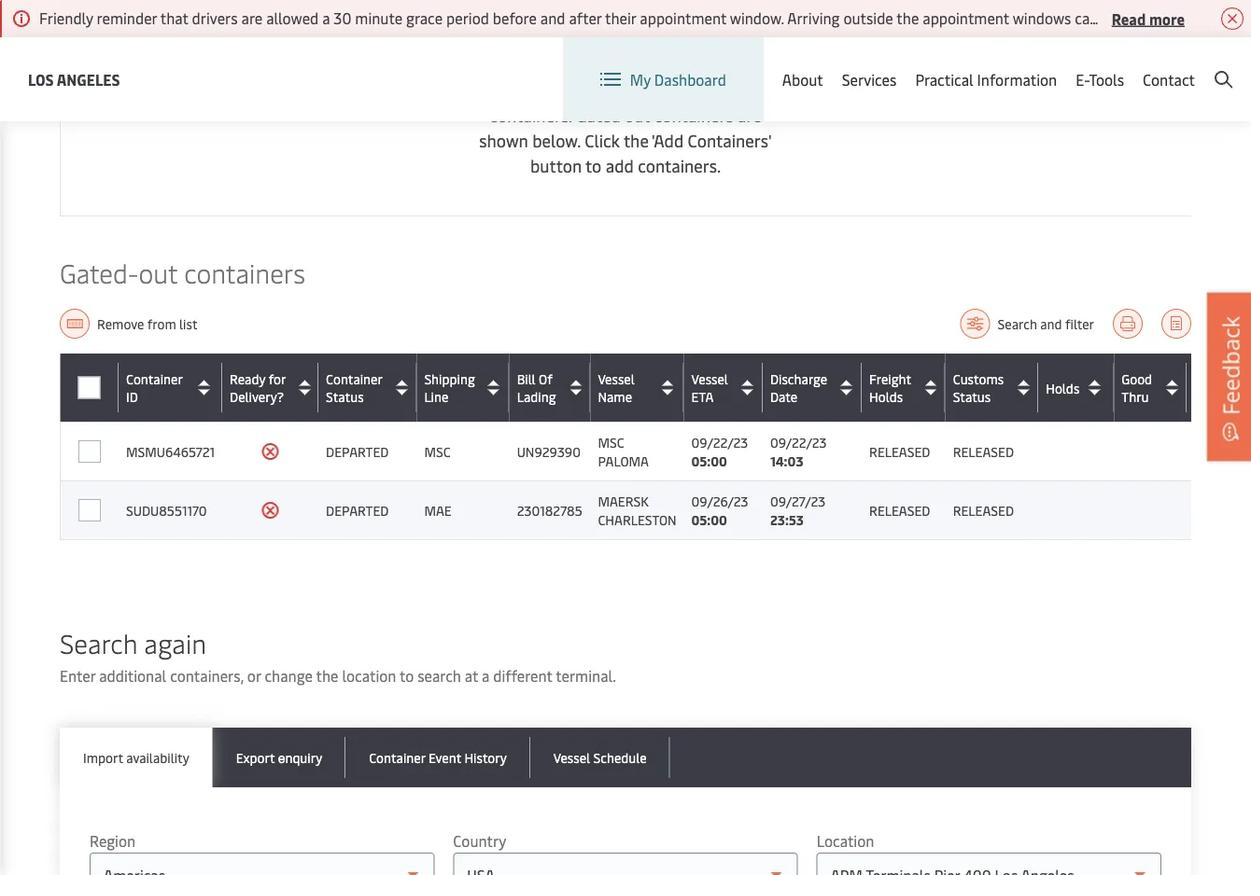 Task type: vqa. For each thing, say whether or not it's contained in the screenshot.
msc for MSC
yes



Task type: locate. For each thing, give the bounding box(es) containing it.
0 vertical spatial location
[[949, 55, 1007, 75]]

the right change
[[316, 666, 339, 687]]

good
[[1122, 370, 1152, 388]]

05:00 inside 09/22/23 05:00
[[692, 453, 727, 470]]

e-tools
[[1076, 69, 1124, 89]]

containers up list
[[184, 255, 305, 290]]

departed down container status
[[326, 443, 389, 461]]

1 horizontal spatial to
[[586, 154, 602, 177]]

global menu button
[[1025, 37, 1170, 93]]

1 horizontal spatial location
[[949, 55, 1007, 75]]

thru
[[1122, 388, 1149, 406]]

export еnquiry
[[236, 749, 322, 767]]

0 vertical spatial departed
[[326, 443, 389, 461]]

2 horizontal spatial vessel
[[692, 370, 728, 388]]

containers. down don't
[[490, 104, 572, 127]]

holds
[[1046, 379, 1080, 397], [869, 388, 903, 406]]

msc for msc
[[424, 443, 451, 461]]

0 vertical spatial out
[[625, 104, 650, 127]]

holds inside freight holds
[[869, 388, 903, 406]]

search up enter
[[60, 625, 138, 661]]

filter
[[1065, 315, 1094, 333]]

for
[[269, 370, 286, 388]]

msc
[[598, 434, 624, 452], [424, 443, 451, 461]]

status inside container status
[[326, 388, 364, 406]]

еnquiry
[[278, 749, 322, 767]]

msc up paloma
[[598, 434, 624, 452]]

container status button
[[326, 370, 412, 406]]

tools
[[1089, 69, 1124, 89]]

apm_icons_v3_container storage image
[[469, 0, 783, 53]]

to left add
[[586, 154, 602, 177]]

vessel inside tab list
[[554, 749, 590, 767]]

e-
[[1076, 69, 1089, 89]]

1 horizontal spatial 09/22/23
[[770, 434, 827, 452]]

1 horizontal spatial search
[[998, 315, 1037, 333]]

tab list
[[60, 729, 1192, 788]]

status inside customs status
[[953, 388, 991, 406]]

1 vertical spatial the
[[316, 666, 339, 687]]

09/22/23 for 14:03
[[770, 434, 827, 452]]

1 horizontal spatial out
[[625, 104, 650, 127]]

container left event at the left
[[369, 749, 425, 767]]

don't
[[527, 79, 566, 102]]

bill of lading button
[[517, 370, 586, 406]]

good thru button
[[1122, 370, 1182, 406]]

ready for delivery? button
[[230, 370, 314, 406]]

0 horizontal spatial out
[[139, 255, 177, 290]]

about button
[[782, 37, 823, 121]]

schedule
[[593, 749, 647, 767]]

0 horizontal spatial the
[[316, 666, 339, 687]]

09/22/23 up 14:03
[[770, 434, 827, 452]]

containers,
[[170, 666, 244, 687]]

1 status from the left
[[326, 388, 364, 406]]

my
[[630, 69, 651, 89]]

released
[[869, 443, 930, 461], [953, 443, 1014, 461], [869, 502, 930, 520], [953, 502, 1014, 520]]

vessel for schedule
[[554, 749, 590, 767]]

'add
[[652, 129, 684, 152]]

lading
[[517, 388, 556, 406]]

0 horizontal spatial status
[[326, 388, 364, 406]]

container inside container status button
[[326, 370, 382, 388]]

1 vertical spatial 05:00
[[692, 511, 727, 529]]

05:00
[[692, 453, 727, 470], [692, 511, 727, 529]]

msc inside msc paloma
[[598, 434, 624, 452]]

0 horizontal spatial holds
[[869, 388, 903, 406]]

search and filter
[[998, 315, 1094, 333]]

export
[[236, 749, 275, 767]]

not ready image
[[261, 443, 280, 462], [261, 502, 280, 520]]

search inside search again enter additional containers, or change the location to search at a different terminal.
[[60, 625, 138, 661]]

1 vertical spatial containers.
[[638, 154, 721, 177]]

None checkbox
[[78, 377, 100, 399], [78, 441, 101, 463], [78, 500, 101, 522], [78, 377, 100, 399], [78, 441, 101, 463], [78, 500, 101, 522]]

vessel left the schedule
[[554, 749, 590, 767]]

container event history
[[369, 749, 507, 767]]

location
[[949, 55, 1007, 75], [817, 832, 874, 852]]

remove
[[97, 315, 144, 333]]

search left and
[[998, 315, 1037, 333]]

contact button
[[1143, 37, 1195, 121]]

shipping line button
[[424, 370, 505, 406]]

line
[[424, 388, 449, 406]]

1 05:00 from the top
[[692, 453, 727, 470]]

0 horizontal spatial location
[[817, 832, 874, 852]]

1 horizontal spatial containers
[[654, 104, 734, 127]]

the up add
[[624, 129, 649, 152]]

container inside "container event history" button
[[369, 749, 425, 767]]

2 not ready image from the top
[[261, 502, 280, 520]]

2 09/22/23 from the left
[[770, 434, 827, 452]]

history
[[464, 749, 507, 767]]

1 horizontal spatial vessel
[[598, 370, 635, 388]]

1 vertical spatial to
[[400, 666, 414, 687]]

customs
[[953, 370, 1004, 388]]

0 horizontal spatial search
[[60, 625, 138, 661]]

currently
[[570, 79, 638, 102]]

0 vertical spatial search
[[998, 315, 1037, 333]]

msc paloma
[[598, 434, 649, 470]]

1 09/22/23 from the left
[[692, 434, 748, 452]]

my dashboard button
[[600, 37, 726, 121]]

1 vertical spatial search
[[60, 625, 138, 661]]

not ready image for sudu8551170
[[261, 502, 280, 520]]

container for status
[[326, 370, 382, 388]]

0 horizontal spatial msc
[[424, 443, 451, 461]]

departed left mae
[[326, 502, 389, 520]]

to inside search again enter additional containers, or change the location to search at a different terminal.
[[400, 666, 414, 687]]

to inside you don't currently have any saved containers. gated out containers are shown below. click the 'add containers' button to add containers.
[[586, 154, 602, 177]]

customs status
[[953, 370, 1004, 406]]

05:00 up 09/26/23
[[692, 453, 727, 470]]

05:00 for 09/22/23 05:00
[[692, 453, 727, 470]]

container
[[126, 370, 182, 388], [326, 370, 382, 388], [369, 749, 425, 767]]

msc for msc paloma
[[598, 434, 624, 452]]

1 vertical spatial not ready image
[[261, 502, 280, 520]]

event
[[429, 749, 461, 767]]

vessel eta button
[[692, 370, 758, 406]]

1 not ready image from the top
[[261, 443, 280, 462]]

freight holds
[[869, 370, 911, 406]]

gated-out containers
[[60, 255, 305, 290]]

vessel
[[598, 370, 635, 388], [692, 370, 728, 388], [554, 749, 590, 767]]

services button
[[842, 37, 897, 121]]

region
[[90, 832, 136, 852]]

button
[[530, 154, 582, 177]]

status right freight holds button
[[953, 388, 991, 406]]

holds down and
[[1046, 379, 1080, 397]]

out down have
[[625, 104, 650, 127]]

menu
[[1113, 55, 1151, 75]]

1 vertical spatial out
[[139, 255, 177, 290]]

vessel right the vessel name button
[[692, 370, 728, 388]]

containers
[[654, 104, 734, 127], [184, 255, 305, 290]]

msc down line
[[424, 443, 451, 461]]

containers down "any"
[[654, 104, 734, 127]]

0 horizontal spatial to
[[400, 666, 414, 687]]

2 status from the left
[[953, 388, 991, 406]]

0 horizontal spatial 09/22/23
[[692, 434, 748, 452]]

container right for
[[326, 370, 382, 388]]

the inside you don't currently have any saved containers. gated out containers are shown below. click the 'add containers' button to add containers.
[[624, 129, 649, 152]]

terminal.
[[556, 666, 616, 687]]

1 horizontal spatial msc
[[598, 434, 624, 452]]

departed
[[326, 443, 389, 461], [326, 502, 389, 520]]

1 vertical spatial departed
[[326, 502, 389, 520]]

country
[[453, 832, 506, 852]]

05:00 down 09/26/23
[[692, 511, 727, 529]]

feedback
[[1215, 316, 1246, 416]]

read
[[1112, 8, 1146, 28]]

any
[[682, 79, 708, 102]]

09/22/23 14:03
[[770, 434, 827, 470]]

container inside container id button
[[126, 370, 182, 388]]

0 vertical spatial to
[[586, 154, 602, 177]]

2 05:00 from the top
[[692, 511, 727, 529]]

not ready image for msmu6465721
[[261, 443, 280, 462]]

09/27/23
[[770, 493, 826, 511]]

2 departed from the top
[[326, 502, 389, 520]]

search inside button
[[998, 315, 1037, 333]]

search for and
[[998, 315, 1037, 333]]

sudu8551170
[[126, 502, 207, 520]]

departed for msc
[[326, 443, 389, 461]]

1 vertical spatial containers
[[184, 255, 305, 290]]

1 horizontal spatial status
[[953, 388, 991, 406]]

search
[[998, 315, 1037, 333], [60, 625, 138, 661]]

date
[[770, 388, 798, 406]]

to left 'search'
[[400, 666, 414, 687]]

export еnquiry button
[[213, 729, 346, 788]]

holds right discharge date button on the right of the page
[[869, 388, 903, 406]]

saved
[[713, 79, 756, 102]]

search and filter button
[[960, 309, 1094, 339]]

0 vertical spatial containers.
[[490, 104, 572, 127]]

close alert image
[[1221, 7, 1244, 30]]

05:00 inside 09/26/23 05:00
[[692, 511, 727, 529]]

1 horizontal spatial the
[[624, 129, 649, 152]]

import availability button
[[60, 729, 213, 788]]

shown
[[479, 129, 528, 152]]

1 horizontal spatial holds
[[1046, 379, 1080, 397]]

container down remove from list
[[126, 370, 182, 388]]

09/22/23 down eta
[[692, 434, 748, 452]]

0 vertical spatial the
[[624, 129, 649, 152]]

at
[[465, 666, 478, 687]]

containers. down 'add
[[638, 154, 721, 177]]

from
[[147, 315, 176, 333]]

maersk
[[598, 493, 649, 511]]

id
[[126, 388, 138, 406]]

search
[[418, 666, 461, 687]]

status right for
[[326, 388, 364, 406]]

containers'
[[688, 129, 772, 152]]

you don't currently have any saved containers. gated out containers are shown below. click the 'add containers' button to add containers.
[[479, 79, 772, 177]]

you
[[496, 79, 523, 102]]

vessel right bill of lading button
[[598, 370, 635, 388]]

out up from
[[139, 255, 177, 290]]

0 vertical spatial not ready image
[[261, 443, 280, 462]]

switch location
[[901, 55, 1007, 75]]

0 horizontal spatial vessel
[[554, 749, 590, 767]]

0 vertical spatial 05:00
[[692, 453, 727, 470]]

1 departed from the top
[[326, 443, 389, 461]]

09/22/23 for 05:00
[[692, 434, 748, 452]]

name
[[598, 388, 632, 406]]

0 vertical spatial containers
[[654, 104, 734, 127]]

switch location button
[[871, 54, 1007, 75]]



Task type: describe. For each thing, give the bounding box(es) containing it.
eta
[[692, 388, 714, 406]]

maersk charleston
[[598, 493, 677, 529]]

feedback button
[[1207, 293, 1251, 461]]

delivery?
[[230, 388, 284, 406]]

vessel schedule button
[[530, 729, 670, 788]]

customs status button
[[953, 370, 1034, 406]]

charleston
[[598, 511, 677, 529]]

discharge date
[[770, 370, 827, 406]]

location inside button
[[949, 55, 1007, 75]]

09/22/23 05:00
[[692, 434, 748, 470]]

vessel name button
[[598, 370, 679, 406]]

msmu6465721
[[126, 443, 215, 461]]

status for container status
[[326, 388, 364, 406]]

vessel for eta
[[692, 370, 728, 388]]

container status
[[326, 370, 382, 406]]

los angeles
[[28, 69, 120, 89]]

of
[[539, 370, 553, 388]]

freight holds button
[[869, 370, 941, 406]]

status for customs status
[[953, 388, 991, 406]]

my dashboard
[[630, 69, 726, 89]]

search again enter additional containers, or change the location to search at a different terminal.
[[60, 625, 616, 687]]

are
[[738, 104, 762, 127]]

discharge date button
[[770, 370, 857, 406]]

los angeles link
[[28, 68, 120, 91]]

0 horizontal spatial containers
[[184, 255, 305, 290]]

out inside you don't currently have any saved containers. gated out containers are shown below. click the 'add containers' button to add containers.
[[625, 104, 650, 127]]

information
[[977, 69, 1057, 89]]

container id
[[126, 370, 182, 406]]

switch
[[901, 55, 945, 75]]

container event history button
[[346, 729, 530, 788]]

click
[[585, 129, 620, 152]]

mae
[[424, 502, 452, 520]]

a
[[482, 666, 490, 687]]

14:03
[[770, 453, 804, 470]]

shipping line
[[424, 370, 475, 406]]

09/26/23
[[692, 493, 748, 511]]

holds button
[[1046, 373, 1110, 403]]

import
[[83, 749, 123, 767]]

contact
[[1143, 69, 1195, 89]]

angeles
[[57, 69, 120, 89]]

1 vertical spatial location
[[817, 832, 874, 852]]

un929390
[[517, 443, 581, 461]]

tab list containing import availability
[[60, 729, 1192, 788]]

add
[[606, 154, 634, 177]]

global
[[1066, 55, 1109, 75]]

1 horizontal spatial containers.
[[638, 154, 721, 177]]

container for event
[[369, 749, 425, 767]]

container for id
[[126, 370, 182, 388]]

paloma
[[598, 453, 649, 470]]

practical
[[915, 69, 974, 89]]

availability
[[126, 749, 189, 767]]

services
[[842, 69, 897, 89]]

vessel for name
[[598, 370, 635, 388]]

0 horizontal spatial containers.
[[490, 104, 572, 127]]

bill of lading
[[517, 370, 556, 406]]

23:53
[[770, 511, 804, 529]]

e-tools button
[[1076, 37, 1124, 121]]

different
[[493, 666, 552, 687]]

remove from list
[[97, 315, 198, 333]]

230182785
[[517, 502, 582, 520]]

bill
[[517, 370, 536, 388]]

remove from list button
[[60, 309, 198, 339]]

departed for mae
[[326, 502, 389, 520]]

gated
[[576, 104, 621, 127]]

the inside search again enter additional containers, or change the location to search at a different terminal.
[[316, 666, 339, 687]]

los
[[28, 69, 54, 89]]

container id button
[[126, 370, 218, 406]]

search for again
[[60, 625, 138, 661]]

holds inside button
[[1046, 379, 1080, 397]]

location
[[342, 666, 396, 687]]

global menu
[[1066, 55, 1151, 75]]

or
[[247, 666, 261, 687]]

practical information
[[915, 69, 1057, 89]]

change
[[265, 666, 313, 687]]

additional
[[99, 666, 166, 687]]

ready
[[230, 370, 265, 388]]

09/27/23 23:53
[[770, 493, 826, 529]]

ready for delivery?
[[230, 370, 286, 406]]

containers inside you don't currently have any saved containers. gated out containers are shown below. click the 'add containers' button to add containers.
[[654, 104, 734, 127]]

enter
[[60, 666, 96, 687]]

vessel eta
[[692, 370, 728, 406]]

have
[[643, 79, 678, 102]]

discharge
[[770, 370, 827, 388]]

read more button
[[1112, 7, 1185, 30]]

dashboard
[[654, 69, 726, 89]]

05:00 for 09/26/23 05:00
[[692, 511, 727, 529]]

list
[[179, 315, 198, 333]]

vessel name
[[598, 370, 635, 406]]



